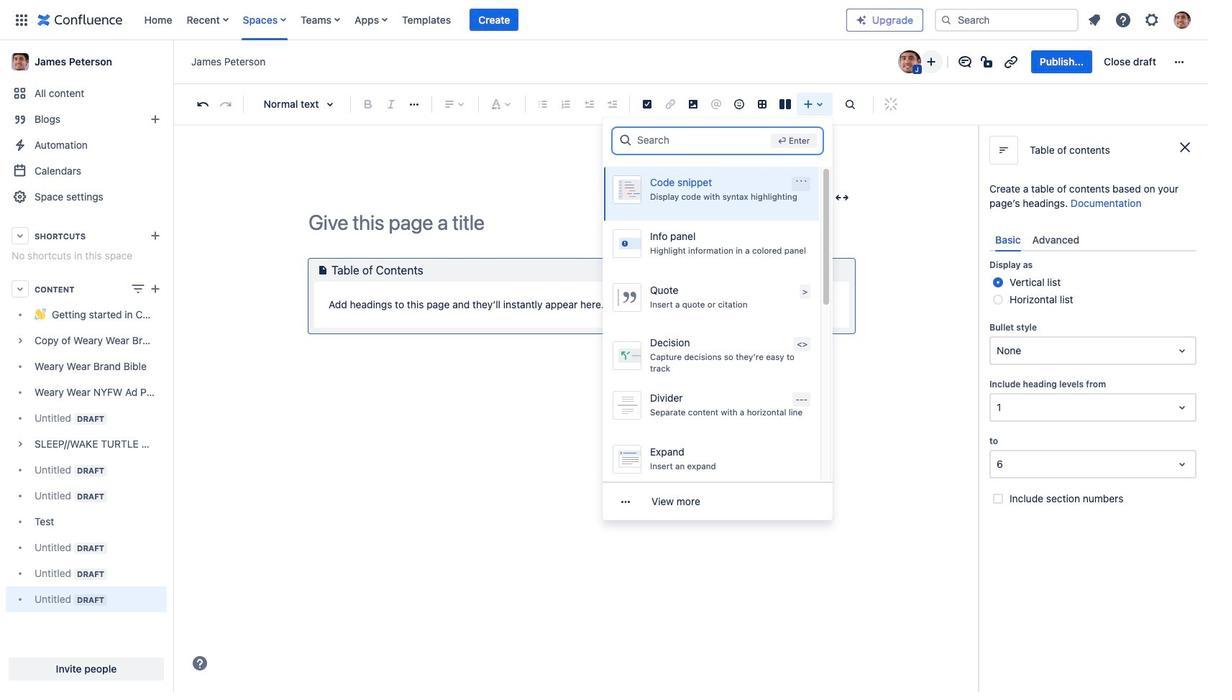 Task type: locate. For each thing, give the bounding box(es) containing it.
tree
[[6, 302, 167, 613]]

banner
[[0, 0, 1208, 40]]

redo ⌘⇧z image
[[217, 96, 235, 113]]

None radio
[[993, 295, 1003, 305]]

find and replace image
[[842, 96, 859, 113]]

0 vertical spatial open image
[[1174, 343, 1191, 360]]

3 open image from the top
[[1174, 456, 1191, 473]]

copy link image
[[1003, 53, 1020, 70]]

1 horizontal spatial list
[[1082, 7, 1200, 33]]

list formating group
[[532, 93, 624, 116]]

tab list
[[990, 228, 1197, 252]]

list
[[137, 0, 847, 40], [1082, 7, 1200, 33]]

space element
[[0, 40, 173, 693]]

collapse sidebar image
[[157, 47, 188, 76]]

0 horizontal spatial list
[[137, 0, 847, 40]]

notification icon image
[[1086, 11, 1103, 28]]

None search field
[[935, 8, 1079, 31]]

table ⇧⌥t image
[[754, 96, 771, 113]]

more formatting image
[[406, 96, 423, 113]]

appswitcher icon image
[[13, 11, 30, 28]]

group
[[1031, 50, 1165, 73]]

your profile and preferences image
[[1174, 11, 1191, 28]]

2 vertical spatial open image
[[1174, 456, 1191, 473]]

help image
[[191, 655, 209, 673]]

list item
[[470, 8, 519, 31]]

layouts image
[[777, 96, 794, 113]]

italic ⌘i image
[[383, 96, 400, 113]]

open image
[[1174, 343, 1191, 360], [1174, 399, 1191, 417], [1174, 456, 1191, 473]]

help icon image
[[1115, 11, 1132, 28]]

undo ⌘z image
[[194, 96, 211, 113]]

emoji : image
[[731, 96, 748, 113]]

Search field
[[935, 8, 1079, 31]]

numbered list ⌘⇧7 image
[[557, 96, 575, 113]]

advanced search image
[[619, 133, 633, 147]]

make page full-width image
[[834, 189, 851, 206]]

1 vertical spatial open image
[[1174, 399, 1191, 417]]

action item [] image
[[639, 96, 656, 113]]

confluence image
[[37, 11, 123, 28], [37, 11, 123, 28]]

option group
[[990, 274, 1197, 309]]

more image
[[1171, 53, 1188, 70]]

close image
[[1177, 139, 1194, 156]]

None radio
[[993, 278, 1003, 288]]

create a page image
[[147, 281, 164, 298]]

list item inside list
[[470, 8, 519, 31]]



Task type: vqa. For each thing, say whether or not it's contained in the screenshot.
settings within the 'space' element
no



Task type: describe. For each thing, give the bounding box(es) containing it.
1 open image from the top
[[1174, 343, 1191, 360]]

link ⌘k image
[[662, 96, 679, 113]]

2 open image from the top
[[1174, 399, 1191, 417]]

indent tab image
[[604, 96, 621, 113]]

mention @ image
[[708, 96, 725, 113]]

comment icon image
[[957, 53, 974, 70]]

search image
[[941, 14, 952, 26]]

add shortcut image
[[147, 227, 164, 245]]

no restrictions image
[[980, 53, 997, 70]]

create a blog image
[[147, 111, 164, 128]]

Main content area, start typing to enter text. text field
[[309, 259, 855, 362]]

bullet list ⌘⇧8 image
[[534, 96, 552, 113]]

list for premium "icon" on the right top of page
[[1082, 7, 1200, 33]]

invite to edit image
[[923, 53, 940, 70]]

Give this page a title text field
[[309, 211, 855, 235]]

list for 'appswitcher icon' at top left
[[137, 0, 847, 40]]

settings icon image
[[1144, 11, 1161, 28]]

text formatting group
[[357, 93, 426, 116]]

premium image
[[856, 14, 868, 26]]

tree inside space element
[[6, 302, 167, 613]]

search field
[[637, 127, 765, 153]]

global element
[[9, 0, 847, 40]]

change view image
[[129, 281, 147, 298]]

bold ⌘b image
[[360, 96, 377, 113]]

table of contents image
[[314, 262, 332, 279]]

add image, video, or file image
[[685, 96, 702, 113]]

outdent ⇧tab image
[[581, 96, 598, 113]]



